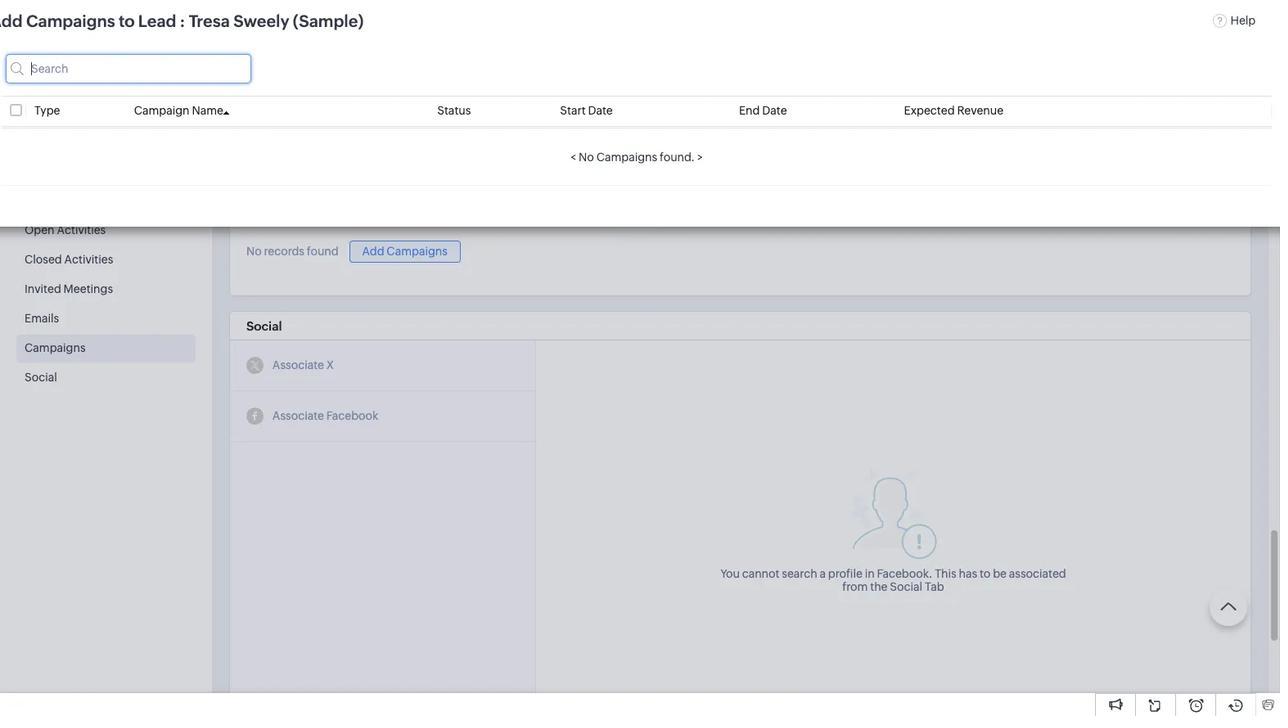 Task type: vqa. For each thing, say whether or not it's contained in the screenshot.
"Settings
no



Task type: describe. For each thing, give the bounding box(es) containing it.
campaign
[[134, 104, 190, 117]]

invited meetings link
[[25, 282, 113, 296]]

add campaigns link
[[349, 241, 461, 263]]

revenue
[[957, 104, 1004, 117]]

activities for closed activities
[[64, 253, 113, 266]]

1 horizontal spatial social
[[246, 319, 282, 333]]

next record image
[[1244, 72, 1254, 82]]

from
[[843, 580, 868, 594]]

emails link
[[25, 312, 59, 325]]

open
[[25, 224, 54, 237]]

<
[[571, 151, 577, 164]]

date for start date
[[588, 104, 613, 117]]

expected
[[904, 104, 955, 117]]

add for add campaigns to lead  :  tresa sweely (sample)
[[0, 11, 23, 30]]

:
[[180, 11, 185, 30]]

0 vertical spatial tresa
[[189, 11, 230, 30]]

add for add campaigns
[[362, 245, 384, 258]]

start
[[560, 104, 586, 117]]

emails
[[25, 312, 59, 325]]

1 vertical spatial social
[[25, 371, 57, 384]]

expected revenue link
[[904, 104, 1004, 117]]

type link
[[34, 104, 60, 117]]

crm link
[[13, 11, 73, 29]]

accounts
[[283, 14, 334, 27]]

found.
[[660, 151, 695, 164]]

meetings
[[64, 282, 113, 296]]

associate for facebook
[[273, 410, 324, 423]]

leads
[[151, 14, 182, 27]]

activities for open activities
[[57, 224, 106, 237]]

status
[[437, 104, 471, 117]]

contacts link
[[195, 0, 270, 40]]

associated
[[1009, 567, 1067, 580]]

search
[[782, 567, 818, 580]]

cannot
[[742, 567, 780, 580]]

help link
[[1213, 14, 1256, 27]]

no records found
[[246, 245, 339, 258]]

social link
[[25, 371, 57, 384]]

name
[[192, 104, 223, 117]]

invited meetings
[[25, 282, 113, 296]]

0 horizontal spatial no
[[246, 245, 262, 258]]

date for end date
[[762, 104, 787, 117]]

1 vertical spatial facebook
[[877, 567, 929, 580]]

closed activities link
[[25, 253, 113, 266]]

campaigns link
[[25, 341, 86, 355]]

.
[[929, 567, 933, 580]]

end date
[[739, 104, 787, 117]]

a
[[820, 567, 826, 580]]



Task type: locate. For each thing, give the bounding box(es) containing it.
activities up "closed activities" link
[[57, 224, 106, 237]]

open activities link
[[25, 224, 106, 237]]

tab
[[925, 580, 945, 594]]

add
[[0, 11, 23, 30], [362, 245, 384, 258]]

0 vertical spatial social
[[246, 319, 282, 333]]

Search text field
[[6, 54, 251, 84]]

0 horizontal spatial tresa
[[142, 66, 183, 85]]

0 horizontal spatial date
[[588, 104, 613, 117]]

campaigns
[[26, 11, 115, 30], [597, 151, 658, 164], [387, 245, 448, 258], [25, 341, 86, 355]]

social inside the . this has to be associated from the social tab
[[890, 580, 923, 594]]

2 associate from the top
[[273, 410, 324, 423]]

timeline
[[338, 131, 387, 145]]

0 horizontal spatial facebook
[[327, 410, 379, 423]]

overview
[[249, 131, 303, 145]]

1 horizontal spatial add
[[362, 245, 384, 258]]

type
[[34, 104, 60, 117]]

date right start
[[588, 104, 613, 117]]

1 vertical spatial (sample)
[[246, 66, 317, 85]]

tresa
[[189, 11, 230, 30], [142, 66, 183, 85]]

associate
[[273, 359, 324, 372], [273, 410, 324, 423]]

0 vertical spatial sweely
[[233, 11, 289, 30]]

timeline link
[[338, 131, 387, 145]]

0 horizontal spatial to
[[119, 11, 135, 30]]

invited
[[25, 282, 61, 296]]

0 horizontal spatial add
[[0, 11, 23, 30]]

1 vertical spatial no
[[246, 245, 262, 258]]

campaign name
[[134, 104, 223, 117]]

2 horizontal spatial social
[[890, 580, 923, 594]]

social up associate x
[[246, 319, 282, 333]]

to left be
[[980, 567, 991, 580]]

no left records
[[246, 245, 262, 258]]

open activities
[[25, 224, 106, 237]]

be
[[993, 567, 1007, 580]]

1 vertical spatial add
[[362, 245, 384, 258]]

0 vertical spatial to
[[119, 11, 135, 30]]

found
[[307, 245, 339, 258]]

home
[[92, 14, 125, 27]]

>
[[697, 151, 703, 164]]

lead
[[138, 11, 176, 30]]

social
[[246, 319, 282, 333], [25, 371, 57, 384], [890, 580, 923, 594]]

no
[[579, 151, 594, 164], [246, 245, 262, 258]]

1 vertical spatial sweely
[[187, 66, 243, 85]]

associate facebook
[[273, 410, 379, 423]]

end date link
[[739, 104, 787, 117]]

2 vertical spatial social
[[890, 580, 923, 594]]

1 vertical spatial activities
[[64, 253, 113, 266]]

associate for x
[[273, 359, 324, 372]]

0 vertical spatial (sample)
[[293, 11, 364, 30]]

add campaigns to lead  :  tresa sweely (sample)
[[0, 11, 364, 30]]

0 vertical spatial no
[[579, 151, 594, 164]]

start date
[[560, 104, 613, 117]]

start date link
[[560, 104, 613, 117]]

in
[[865, 567, 875, 580]]

to
[[119, 11, 135, 30], [980, 567, 991, 580]]

add right found
[[362, 245, 384, 258]]

tresa right :
[[189, 11, 230, 30]]

sweely
[[233, 11, 289, 30], [187, 66, 243, 85]]

1 horizontal spatial no
[[579, 151, 594, 164]]

campaign name link
[[134, 104, 229, 117]]

you
[[721, 567, 740, 580]]

social right the
[[890, 580, 923, 594]]

1 associate from the top
[[273, 359, 324, 372]]

end
[[739, 104, 760, 117]]

facebook down x
[[327, 410, 379, 423]]

facebook
[[327, 410, 379, 423], [877, 567, 929, 580]]

1 horizontal spatial facebook
[[877, 567, 929, 580]]

sweely up 'name'
[[187, 66, 243, 85]]

no right <
[[579, 151, 594, 164]]

0 vertical spatial associate
[[273, 359, 324, 372]]

associate x
[[273, 359, 334, 372]]

1 date from the left
[[588, 104, 613, 117]]

add left crm
[[0, 11, 23, 30]]

(sample)
[[293, 11, 364, 30], [246, 66, 317, 85]]

ms. tresa sweely (sample)
[[111, 66, 317, 85]]

date right end
[[762, 104, 787, 117]]

deals link
[[347, 0, 403, 40]]

you cannot search a profile in facebook
[[721, 567, 929, 580]]

profile
[[828, 567, 863, 580]]

contacts
[[208, 14, 257, 27]]

0 horizontal spatial social
[[25, 371, 57, 384]]

closed activities
[[25, 253, 113, 266]]

associate left x
[[273, 359, 324, 372]]

accounts link
[[270, 0, 347, 40]]

activities
[[57, 224, 106, 237], [64, 253, 113, 266]]

the
[[870, 580, 888, 594]]

closed
[[25, 253, 62, 266]]

previous record image
[[1217, 72, 1224, 82]]

overview link
[[249, 131, 303, 145]]

ms.
[[111, 66, 139, 85]]

crm
[[39, 11, 73, 29]]

1 horizontal spatial to
[[980, 567, 991, 580]]

1 vertical spatial tresa
[[142, 66, 183, 85]]

0 vertical spatial activities
[[57, 224, 106, 237]]

deals
[[361, 14, 390, 27]]

to left lead
[[119, 11, 135, 30]]

add campaigns
[[362, 245, 448, 258]]

date
[[588, 104, 613, 117], [762, 104, 787, 117]]

this
[[935, 567, 957, 580]]

2 date from the left
[[762, 104, 787, 117]]

social down the campaigns link
[[25, 371, 57, 384]]

tresa up campaign
[[142, 66, 183, 85]]

home link
[[79, 0, 138, 40]]

x
[[327, 359, 334, 372]]

1 horizontal spatial date
[[762, 104, 787, 117]]

leads link
[[138, 0, 195, 40]]

expected revenue
[[904, 104, 1004, 117]]

facebook right in at the bottom right of page
[[877, 567, 929, 580]]

status link
[[437, 104, 471, 117]]

1 horizontal spatial tresa
[[189, 11, 230, 30]]

1 vertical spatial associate
[[273, 410, 324, 423]]

0 vertical spatial add
[[0, 11, 23, 30]]

records
[[264, 245, 305, 258]]

associate down associate x
[[273, 410, 324, 423]]

to inside the . this has to be associated from the social tab
[[980, 567, 991, 580]]

has
[[959, 567, 978, 580]]

activities up meetings
[[64, 253, 113, 266]]

help
[[1231, 14, 1256, 27]]

sweely up ms. tresa sweely (sample)
[[233, 11, 289, 30]]

0 vertical spatial facebook
[[327, 410, 379, 423]]

< no campaigns found. >
[[571, 151, 703, 164]]

. this has to be associated from the social tab
[[843, 567, 1067, 594]]

1 vertical spatial to
[[980, 567, 991, 580]]



